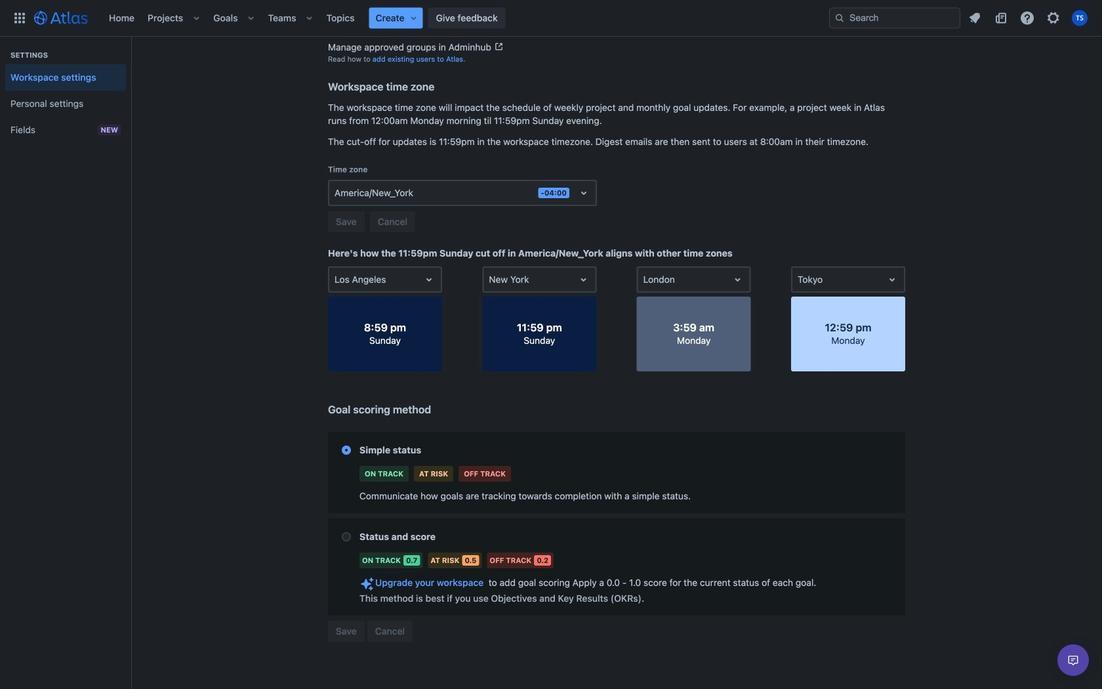 Task type: vqa. For each thing, say whether or not it's contained in the screenshot.
middle open icon
yes



Task type: locate. For each thing, give the bounding box(es) containing it.
1 horizontal spatial open image
[[885, 272, 901, 288]]

open intercom messenger image
[[1066, 653, 1082, 668]]

1 open image from the left
[[576, 272, 592, 288]]

2 horizontal spatial open image
[[730, 272, 746, 288]]

None text field
[[335, 186, 337, 200], [335, 273, 337, 286], [335, 186, 337, 200], [335, 273, 337, 286]]

account image
[[1073, 10, 1088, 26]]

settings image
[[1046, 10, 1062, 26]]

None search field
[[830, 8, 961, 29]]

0 horizontal spatial open image
[[421, 272, 437, 288]]

atlas paid feature image
[[360, 576, 375, 592]]

None text field
[[489, 273, 492, 286], [644, 273, 646, 286], [489, 273, 492, 286], [644, 273, 646, 286]]

group
[[5, 37, 126, 147]]

0 horizontal spatial open image
[[576, 272, 592, 288]]

banner
[[0, 0, 1103, 37]]

open image
[[576, 185, 592, 201], [421, 272, 437, 288], [730, 272, 746, 288]]

open image
[[576, 272, 592, 288], [885, 272, 901, 288]]

an external link image
[[500, 12, 511, 23]]



Task type: describe. For each thing, give the bounding box(es) containing it.
search image
[[835, 13, 845, 23]]

2 open image from the left
[[885, 272, 901, 288]]

notifications image
[[968, 10, 983, 26]]

1 horizontal spatial open image
[[576, 185, 592, 201]]

top element
[[8, 0, 830, 36]]

help image
[[1020, 10, 1036, 26]]

Search field
[[830, 8, 961, 29]]

an external link image
[[494, 41, 505, 52]]

switch to... image
[[12, 10, 28, 26]]



